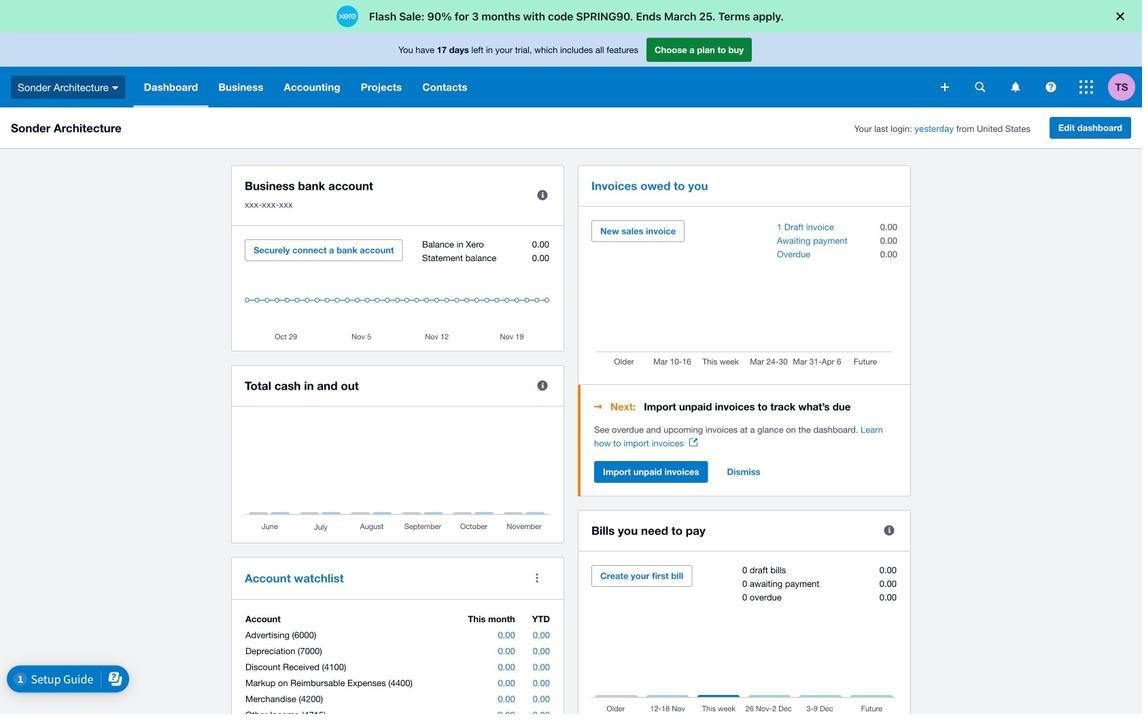 Task type: locate. For each thing, give the bounding box(es) containing it.
banner
[[0, 33, 1143, 107]]

panel body document
[[594, 423, 898, 450], [594, 423, 898, 450]]

empty state of the bills widget with a 'create your first bill' button and an unpopulated column graph. image
[[592, 565, 898, 714]]

svg image
[[976, 82, 986, 92], [941, 83, 949, 91]]

0 horizontal spatial svg image
[[941, 83, 949, 91]]

svg image
[[1080, 80, 1094, 94], [1012, 82, 1020, 92], [1046, 82, 1056, 92], [112, 86, 119, 90]]

accounts watchlist options image
[[524, 564, 551, 592]]

heading
[[594, 399, 898, 415]]

dialog
[[0, 0, 1143, 33]]



Task type: describe. For each thing, give the bounding box(es) containing it.
1 horizontal spatial svg image
[[976, 82, 986, 92]]

empty state bank feed widget with a tooltip explaining the feature. includes a 'securely connect a bank account' button and a data-less flat line graph marking four weekly dates, indicating future account balance tracking. image
[[245, 239, 551, 341]]

opens in a new tab image
[[690, 438, 698, 446]]

empty state widget for the total cash in and out feature, displaying a column graph summarising bank transaction data as total money in versus total money out across all connected bank accounts, enabling a visual comparison of the two amounts. image
[[245, 420, 551, 532]]



Task type: vqa. For each thing, say whether or not it's contained in the screenshot.
Panel body document
yes



